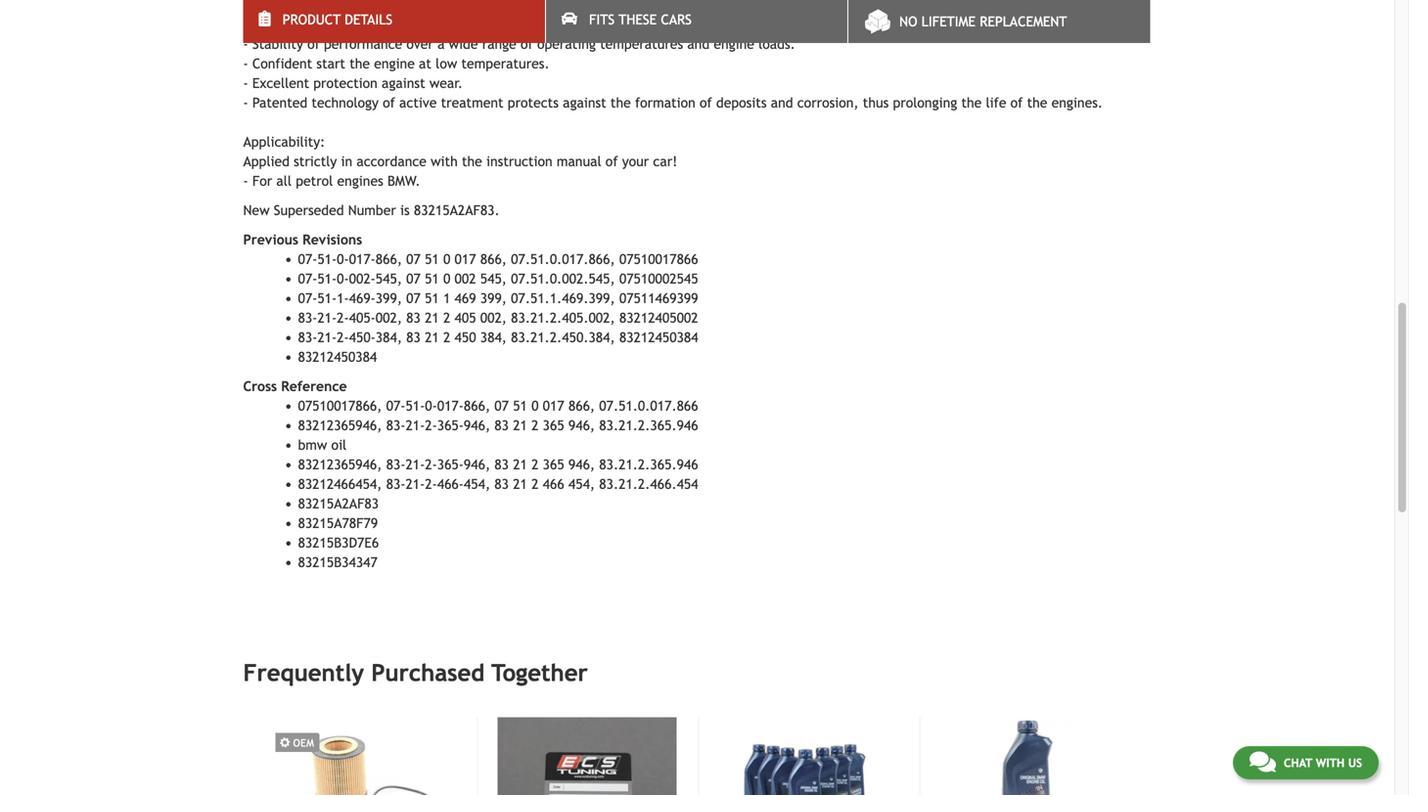 Task type: locate. For each thing, give the bounding box(es) containing it.
- left confident
[[243, 56, 248, 72]]

1-
[[337, 291, 349, 307]]

51- right 07510017866,
[[406, 399, 425, 414]]

the left formation
[[611, 95, 631, 111]]

2 vertical spatial 0
[[532, 399, 539, 414]]

07.51.0.002.545,
[[511, 271, 615, 287]]

83212450384 down 450-
[[298, 350, 377, 365]]

comments image
[[1250, 751, 1276, 774]]

1 horizontal spatial 384,
[[480, 330, 507, 346]]

1 83.21.2.365.946 from the top
[[599, 418, 698, 434]]

of right range
[[521, 36, 533, 52]]

1 horizontal spatial 017
[[543, 399, 564, 414]]

51 down 83.21.2.450.384,
[[513, 399, 527, 414]]

number
[[348, 203, 396, 218]]

2 384, from the left
[[480, 330, 507, 346]]

454,
[[464, 477, 490, 493], [569, 477, 595, 493]]

with up the '83215a2af83.'
[[431, 154, 458, 170]]

0- up 1-
[[337, 271, 349, 287]]

83-
[[298, 310, 317, 326], [298, 330, 317, 346], [386, 418, 406, 434], [386, 457, 406, 473], [386, 477, 406, 493]]

0 horizontal spatial 384,
[[376, 330, 402, 346]]

oil reminder sticker - priced each image
[[498, 718, 677, 796]]

1
[[443, 291, 451, 307]]

0 up 1
[[443, 252, 451, 267]]

1 horizontal spatial 002,
[[480, 310, 507, 326]]

applied
[[243, 154, 290, 170]]

of right life on the top right of page
[[1011, 95, 1023, 111]]

1 vertical spatial engine
[[374, 56, 415, 72]]

017- up 002-
[[349, 252, 376, 267]]

454, left '466'
[[464, 477, 490, 493]]

0- up 466-
[[425, 399, 437, 414]]

0 horizontal spatial engine
[[374, 56, 415, 72]]

at
[[419, 56, 432, 72]]

prolonging
[[893, 95, 957, 111]]

benefits:
[[243, 17, 298, 33]]

07-
[[298, 252, 317, 267], [298, 271, 317, 287], [298, 291, 317, 307], [386, 399, 406, 414]]

017 down 83.21.2.450.384,
[[543, 399, 564, 414]]

83212450384
[[619, 330, 698, 346], [298, 350, 377, 365]]

the left life on the top right of page
[[962, 95, 982, 111]]

1 vertical spatial 83212365946,
[[298, 457, 382, 473]]

384,
[[376, 330, 402, 346], [480, 330, 507, 346]]

83212365946, down 07510017866,
[[298, 418, 382, 434]]

1 vertical spatial 0
[[443, 271, 451, 287]]

of left active
[[383, 95, 395, 111]]

0 horizontal spatial 454,
[[464, 477, 490, 493]]

cross
[[243, 379, 277, 395]]

0 vertical spatial 017-
[[349, 252, 376, 267]]

performance
[[324, 36, 402, 52]]

start
[[317, 56, 345, 72]]

with left 'us'
[[1316, 757, 1345, 770]]

cross reference 07510017866, 07-51-0-017-866, 07 51 0 017 866, 07.51.0.017.866 83212365946, 83-21-2-365-946, 83 21 2 365 946, 83.21.2.365.946 bmw oil 83212365946, 83-21-2-365-946, 83 21 2 365 946, 83.21.2.365.946 83212466454, 83-21-2-466-454, 83 21 2 466 454, 83.21.2.466.454 83215a2af83 83215a78f79 83215b3d7e6 83215b34347
[[243, 379, 698, 571]]

545, right 002
[[480, 271, 507, 287]]

protection
[[313, 76, 378, 91]]

399,
[[376, 291, 402, 307], [480, 291, 507, 307]]

83
[[406, 310, 421, 326], [406, 330, 421, 346], [495, 418, 509, 434], [495, 457, 509, 473], [495, 477, 509, 493]]

car!
[[653, 154, 678, 170]]

excellent
[[252, 76, 309, 91]]

1 vertical spatial 365
[[543, 457, 564, 473]]

your
[[622, 154, 649, 170]]

1 vertical spatial with
[[1316, 757, 1345, 770]]

temperatures.
[[461, 56, 550, 72]]

017- down 450
[[437, 399, 464, 414]]

and right deposits
[[771, 95, 793, 111]]

0 vertical spatial 0
[[443, 252, 451, 267]]

us
[[1348, 757, 1362, 770]]

83212450384 down 83212405002
[[619, 330, 698, 346]]

0 down 83.21.2.450.384,
[[532, 399, 539, 414]]

946,
[[464, 418, 490, 434], [569, 418, 595, 434], [464, 457, 490, 473], [569, 457, 595, 473]]

the inside applicability: applied strictly in accordance with the instruction manual of your car! - for all petrol engines bmw.
[[462, 154, 482, 170]]

over
[[407, 36, 433, 52]]

0 vertical spatial with
[[431, 154, 458, 170]]

0- down revisions
[[337, 252, 349, 267]]

83.21.2.466.454
[[599, 477, 698, 493]]

384, right 450
[[480, 330, 507, 346]]

002
[[455, 271, 476, 287]]

against right protects
[[563, 95, 607, 111]]

with
[[431, 154, 458, 170], [1316, 757, 1345, 770]]

of
[[307, 36, 320, 52], [521, 36, 533, 52], [383, 95, 395, 111], [700, 95, 712, 111], [1011, 95, 1023, 111], [606, 154, 618, 170]]

2
[[443, 310, 451, 326], [443, 330, 451, 346], [532, 418, 539, 434], [532, 457, 539, 473], [532, 477, 539, 493]]

1 vertical spatial 017-
[[437, 399, 464, 414]]

2 365- from the top
[[437, 457, 464, 473]]

07 inside cross reference 07510017866, 07-51-0-017-866, 07 51 0 017 866, 07.51.0.017.866 83212365946, 83-21-2-365-946, 83 21 2 365 946, 83.21.2.365.946 bmw oil 83212365946, 83-21-2-365-946, 83 21 2 365 946, 83.21.2.365.946 83212466454, 83-21-2-466-454, 83 21 2 466 454, 83.21.2.466.454 83215a2af83 83215a78f79 83215b3d7e6 83215b34347
[[495, 399, 509, 414]]

engines
[[337, 173, 383, 189]]

fits these cars
[[589, 12, 692, 27]]

genuine bmw oil change kit / inspection i - n52, n54, n55 image
[[719, 718, 898, 796]]

product
[[283, 12, 341, 27]]

83.21.2.365.946 up 83.21.2.466.454
[[599, 457, 698, 473]]

399, down 002-
[[376, 291, 402, 307]]

of left your
[[606, 154, 618, 170]]

83.21.2.365.946
[[599, 418, 698, 434], [599, 457, 698, 473]]

017
[[455, 252, 476, 267], [543, 399, 564, 414]]

469-
[[349, 291, 376, 307]]

51
[[425, 252, 439, 267], [425, 271, 439, 287], [425, 291, 439, 307], [513, 399, 527, 414]]

0 vertical spatial 365
[[543, 418, 564, 434]]

017- inside cross reference 07510017866, 07-51-0-017-866, 07 51 0 017 866, 07.51.0.017.866 83212365946, 83-21-2-365-946, 83 21 2 365 946, 83.21.2.365.946 bmw oil 83212365946, 83-21-2-365-946, 83 21 2 365 946, 83.21.2.365.946 83212466454, 83-21-2-466-454, 83 21 2 466 454, 83.21.2.466.454 83215a2af83 83215a78f79 83215b3d7e6 83215b34347
[[437, 399, 464, 414]]

wide
[[449, 36, 478, 52]]

engine left "at"
[[374, 56, 415, 72]]

83.21.2.365.946 down the 07.51.0.017.866
[[599, 418, 698, 434]]

previous
[[243, 232, 298, 248]]

against up active
[[382, 76, 425, 91]]

017-
[[349, 252, 376, 267], [437, 399, 464, 414]]

1 vertical spatial and
[[771, 95, 793, 111]]

0 vertical spatial and
[[687, 36, 710, 52]]

0 vertical spatial 83.21.2.365.946
[[599, 418, 698, 434]]

technology
[[312, 95, 379, 111]]

1 horizontal spatial with
[[1316, 757, 1345, 770]]

1 vertical spatial 83.21.2.365.946
[[599, 457, 698, 473]]

- left patented
[[243, 95, 248, 111]]

- down benefits:
[[243, 36, 248, 52]]

5 - from the top
[[243, 173, 248, 189]]

0 left 002
[[443, 271, 451, 287]]

engine left loads.
[[714, 36, 755, 52]]

83215a2af83
[[298, 496, 379, 512]]

1 horizontal spatial 017-
[[437, 399, 464, 414]]

0 vertical spatial against
[[382, 76, 425, 91]]

1 horizontal spatial 83212450384
[[619, 330, 698, 346]]

2 454, from the left
[[569, 477, 595, 493]]

365-
[[437, 418, 464, 434], [437, 457, 464, 473]]

0 vertical spatial 017
[[455, 252, 476, 267]]

1 002, from the left
[[376, 310, 402, 326]]

1 horizontal spatial 399,
[[480, 291, 507, 307]]

0 horizontal spatial 545,
[[376, 271, 402, 287]]

002, down 469-
[[376, 310, 402, 326]]

454, right '466'
[[569, 477, 595, 493]]

002,
[[376, 310, 402, 326], [480, 310, 507, 326]]

- left excellent
[[243, 76, 248, 91]]

thus
[[863, 95, 889, 111]]

017 up 002
[[455, 252, 476, 267]]

0 horizontal spatial with
[[431, 154, 458, 170]]

0 horizontal spatial 017
[[455, 252, 476, 267]]

- left for
[[243, 173, 248, 189]]

384, down 405-
[[376, 330, 402, 346]]

2 002, from the left
[[480, 310, 507, 326]]

chat with us link
[[1233, 747, 1379, 780]]

83212365946, up 83212466454, at the bottom
[[298, 457, 382, 473]]

0 horizontal spatial 399,
[[376, 291, 402, 307]]

1 horizontal spatial against
[[563, 95, 607, 111]]

1 vertical spatial 017
[[543, 399, 564, 414]]

017 inside cross reference 07510017866, 07-51-0-017-866, 07 51 0 017 866, 07.51.0.017.866 83212365946, 83-21-2-365-946, 83 21 2 365 946, 83.21.2.365.946 bmw oil 83212365946, 83-21-2-365-946, 83 21 2 365 946, 83.21.2.365.946 83212466454, 83-21-2-466-454, 83 21 2 466 454, 83.21.2.466.454 83215a2af83 83215a78f79 83215b3d7e6 83215b34347
[[543, 399, 564, 414]]

the
[[350, 56, 370, 72], [611, 95, 631, 111], [962, 95, 982, 111], [1027, 95, 1048, 111], [462, 154, 482, 170]]

2 vertical spatial 0-
[[425, 399, 437, 414]]

replacement
[[980, 14, 1067, 29]]

petrol
[[296, 173, 333, 189]]

temperatures
[[600, 36, 683, 52]]

1 vertical spatial 83212450384
[[298, 350, 377, 365]]

0 horizontal spatial 017-
[[349, 252, 376, 267]]

applicability:
[[243, 134, 325, 150]]

21
[[425, 310, 439, 326], [425, 330, 439, 346], [513, 418, 527, 434], [513, 457, 527, 473], [513, 477, 527, 493]]

2 545, from the left
[[480, 271, 507, 287]]

51 left 002
[[425, 271, 439, 287]]

in
[[341, 154, 353, 170]]

operating
[[537, 36, 596, 52]]

2 - from the top
[[243, 56, 248, 72]]

545, up 469-
[[376, 271, 402, 287]]

product details link
[[243, 0, 545, 43]]

1 horizontal spatial 454,
[[569, 477, 595, 493]]

450-
[[349, 330, 376, 346]]

0 vertical spatial engine
[[714, 36, 755, 52]]

0 vertical spatial 365-
[[437, 418, 464, 434]]

399, right 469
[[480, 291, 507, 307]]

the left the instruction
[[462, 154, 482, 170]]

0-
[[337, 252, 349, 267], [337, 271, 349, 287], [425, 399, 437, 414]]

of down product
[[307, 36, 320, 52]]

1 vertical spatial 365-
[[437, 457, 464, 473]]

0 horizontal spatial 002,
[[376, 310, 402, 326]]

treatment
[[441, 95, 504, 111]]

002, right 405
[[480, 310, 507, 326]]

51- left 469-
[[317, 291, 337, 307]]

the down performance
[[350, 56, 370, 72]]

confident
[[252, 56, 312, 72]]

1 365- from the top
[[437, 418, 464, 434]]

07
[[406, 252, 421, 267], [406, 271, 421, 287], [406, 291, 421, 307], [495, 399, 509, 414]]

1 horizontal spatial 545,
[[480, 271, 507, 287]]

and down cars
[[687, 36, 710, 52]]

0 vertical spatial 83212365946,
[[298, 418, 382, 434]]

benefits: - stability of performance over a wide range of operating temperatures and engine loads. - confident start the engine at low temperatures. - excellent protection against wear. - patented technology of active treatment protects against the formation of deposits and corrosion, thus prolonging the life of the engines.
[[243, 17, 1103, 111]]



Task type: describe. For each thing, give the bounding box(es) containing it.
07.51.0.017.866,
[[511, 252, 615, 267]]

51 down the '83215a2af83.'
[[425, 252, 439, 267]]

all
[[276, 173, 292, 189]]

oil
[[331, 438, 347, 453]]

0 horizontal spatial and
[[687, 36, 710, 52]]

83215b3d7e6
[[298, 536, 379, 551]]

866, down the '83215a2af83.'
[[480, 252, 507, 267]]

1 83212365946, from the top
[[298, 418, 382, 434]]

reference
[[281, 379, 347, 395]]

07- inside cross reference 07510017866, 07-51-0-017-866, 07 51 0 017 866, 07.51.0.017.866 83212365946, 83-21-2-365-946, 83 21 2 365 946, 83.21.2.365.946 bmw oil 83212365946, 83-21-2-365-946, 83 21 2 365 946, 83.21.2.365.946 83212466454, 83-21-2-466-454, 83 21 2 466 454, 83.21.2.466.454 83215a2af83 83215a78f79 83215b3d7e6 83215b34347
[[386, 399, 406, 414]]

466
[[543, 477, 564, 493]]

range
[[482, 36, 517, 52]]

previous revisions 07-51-0-017-866, 07 51 0 017 866, 07.51.0.017.866, 07510017866 07-51-0-002-545, 07 51 0 002 545, 07.51.0.002.545, 07510002545 07-51-1-469-399, 07 51 1 469 399, 07.51.1.469.399, 07511469399 83-21-2-405-002, 83 21 2 405 002, 83.21.2.405.002, 83212405002 83-21-2-450-384, 83 21 2 450 384, 83.21.2.450.384, 83212450384 83212450384
[[243, 232, 698, 365]]

no
[[900, 14, 918, 29]]

1 365 from the top
[[543, 418, 564, 434]]

2 83.21.2.365.946 from the top
[[599, 457, 698, 473]]

0 horizontal spatial 83212450384
[[298, 350, 377, 365]]

0 inside cross reference 07510017866, 07-51-0-017-866, 07 51 0 017 866, 07.51.0.017.866 83212365946, 83-21-2-365-946, 83 21 2 365 946, 83.21.2.365.946 bmw oil 83212365946, 83-21-2-365-946, 83 21 2 365 946, 83.21.2.365.946 83212466454, 83-21-2-466-454, 83 21 2 466 454, 83.21.2.466.454 83215a2af83 83215a78f79 83215b3d7e6 83215b34347
[[532, 399, 539, 414]]

patented
[[252, 95, 308, 111]]

a
[[438, 36, 445, 52]]

chat with us
[[1284, 757, 1362, 770]]

no lifetime replacement
[[900, 14, 1067, 29]]

1 545, from the left
[[376, 271, 402, 287]]

these
[[619, 12, 657, 27]]

51- up 1-
[[317, 271, 337, 287]]

protects
[[508, 95, 559, 111]]

active
[[399, 95, 437, 111]]

formation
[[635, 95, 696, 111]]

new superseded number is 83215a2af83.
[[243, 203, 504, 218]]

83215a2af83.
[[414, 203, 500, 218]]

1 horizontal spatial and
[[771, 95, 793, 111]]

is
[[400, 203, 410, 218]]

83212405002
[[619, 310, 698, 326]]

83215a78f79
[[298, 516, 378, 532]]

0 vertical spatial 0-
[[337, 252, 349, 267]]

469
[[455, 291, 476, 307]]

51 inside cross reference 07510017866, 07-51-0-017-866, 07 51 0 017 866, 07.51.0.017.866 83212365946, 83-21-2-365-946, 83 21 2 365 946, 83.21.2.365.946 bmw oil 83212365946, 83-21-2-365-946, 83 21 2 365 946, 83.21.2.365.946 83212466454, 83-21-2-466-454, 83 21 2 466 454, 83.21.2.466.454 83215a2af83 83215a78f79 83215b3d7e6 83215b34347
[[513, 399, 527, 414]]

002-
[[349, 271, 376, 287]]

engines.
[[1052, 95, 1103, 111]]

07510017866,
[[298, 399, 382, 414]]

manual
[[557, 154, 602, 170]]

07.51.0.017.866
[[599, 399, 698, 414]]

07510017866
[[619, 252, 698, 267]]

frequently purchased together
[[243, 660, 588, 687]]

stability
[[252, 36, 303, 52]]

for
[[252, 173, 272, 189]]

cars
[[661, 12, 692, 27]]

oil filter kit image
[[276, 718, 456, 796]]

together
[[492, 660, 588, 687]]

chat
[[1284, 757, 1313, 770]]

866, down 450
[[464, 399, 490, 414]]

1 vertical spatial 0-
[[337, 271, 349, 287]]

purchased
[[371, 660, 485, 687]]

83215b34347
[[298, 555, 378, 571]]

of left deposits
[[700, 95, 712, 111]]

revisions
[[303, 232, 362, 248]]

0 vertical spatial 83212450384
[[619, 330, 698, 346]]

of inside applicability: applied strictly in accordance with the instruction manual of your car! - for all petrol engines bmw.
[[606, 154, 618, 170]]

0- inside cross reference 07510017866, 07-51-0-017-866, 07 51 0 017 866, 07.51.0.017.866 83212365946, 83-21-2-365-946, 83 21 2 365 946, 83.21.2.365.946 bmw oil 83212365946, 83-21-2-365-946, 83 21 2 365 946, 83.21.2.365.946 83212466454, 83-21-2-466-454, 83 21 2 466 454, 83.21.2.466.454 83215a2af83 83215a78f79 83215b3d7e6 83215b34347
[[425, 399, 437, 414]]

fits these cars link
[[546, 0, 848, 43]]

no lifetime replacement link
[[849, 0, 1151, 43]]

- inside applicability: applied strictly in accordance with the instruction manual of your car! - for all petrol engines bmw.
[[243, 173, 248, 189]]

fits
[[589, 12, 615, 27]]

bmw.
[[388, 173, 420, 189]]

07.51.1.469.399,
[[511, 291, 615, 307]]

applicability: applied strictly in accordance with the instruction manual of your car! - for all petrol engines bmw.
[[243, 134, 678, 189]]

1 384, from the left
[[376, 330, 402, 346]]

83.21.2.405.002,
[[511, 310, 615, 326]]

accordance
[[357, 154, 427, 170]]

51 left 1
[[425, 291, 439, 307]]

450
[[455, 330, 476, 346]]

2 365 from the top
[[543, 457, 564, 473]]

frequently
[[243, 660, 364, 687]]

wear.
[[430, 76, 463, 91]]

superseded
[[274, 203, 344, 218]]

07511469399
[[619, 291, 698, 307]]

product details
[[283, 12, 393, 27]]

51- down revisions
[[317, 252, 337, 267]]

strictly
[[294, 154, 337, 170]]

866, up 002-
[[376, 252, 402, 267]]

866, left the 07.51.0.017.866
[[569, 399, 595, 414]]

405
[[455, 310, 476, 326]]

bmw
[[298, 438, 327, 453]]

loads.
[[759, 36, 795, 52]]

2 83212365946, from the top
[[298, 457, 382, 473]]

1 454, from the left
[[464, 477, 490, 493]]

1 - from the top
[[243, 36, 248, 52]]

83.21.2.450.384,
[[511, 330, 615, 346]]

m twinpower turbo 10w-60 engine oil - 1 liter image
[[940, 718, 1119, 796]]

017 inside previous revisions 07-51-0-017-866, 07 51 0 017 866, 07.51.0.017.866, 07510017866 07-51-0-002-545, 07 51 0 002 545, 07.51.0.002.545, 07510002545 07-51-1-469-399, 07 51 1 469 399, 07.51.1.469.399, 07511469399 83-21-2-405-002, 83 21 2 405 002, 83.21.2.405.002, 83212405002 83-21-2-450-384, 83 21 2 450 384, 83.21.2.450.384, 83212450384 83212450384
[[455, 252, 476, 267]]

3 - from the top
[[243, 76, 248, 91]]

with inside applicability: applied strictly in accordance with the instruction manual of your car! - for all petrol engines bmw.
[[431, 154, 458, 170]]

466-
[[437, 477, 464, 493]]

corrosion,
[[797, 95, 859, 111]]

51- inside cross reference 07510017866, 07-51-0-017-866, 07 51 0 017 866, 07.51.0.017.866 83212365946, 83-21-2-365-946, 83 21 2 365 946, 83.21.2.365.946 bmw oil 83212365946, 83-21-2-365-946, 83 21 2 365 946, 83.21.2.365.946 83212466454, 83-21-2-466-454, 83 21 2 466 454, 83.21.2.466.454 83215a2af83 83215a78f79 83215b3d7e6 83215b34347
[[406, 399, 425, 414]]

1 vertical spatial against
[[563, 95, 607, 111]]

instruction
[[486, 154, 553, 170]]

details
[[345, 12, 393, 27]]

low
[[436, 56, 457, 72]]

lifetime
[[922, 14, 976, 29]]

4 - from the top
[[243, 95, 248, 111]]

0 horizontal spatial against
[[382, 76, 425, 91]]

new
[[243, 203, 270, 218]]

1 horizontal spatial engine
[[714, 36, 755, 52]]

the left engines.
[[1027, 95, 1048, 111]]

1 399, from the left
[[376, 291, 402, 307]]

83212466454,
[[298, 477, 382, 493]]

405-
[[349, 310, 376, 326]]

2 399, from the left
[[480, 291, 507, 307]]

life
[[986, 95, 1007, 111]]

017- inside previous revisions 07-51-0-017-866, 07 51 0 017 866, 07.51.0.017.866, 07510017866 07-51-0-002-545, 07 51 0 002 545, 07.51.0.002.545, 07510002545 07-51-1-469-399, 07 51 1 469 399, 07.51.1.469.399, 07511469399 83-21-2-405-002, 83 21 2 405 002, 83.21.2.405.002, 83212405002 83-21-2-450-384, 83 21 2 450 384, 83.21.2.450.384, 83212450384 83212450384
[[349, 252, 376, 267]]



Task type: vqa. For each thing, say whether or not it's contained in the screenshot.
turbine
no



